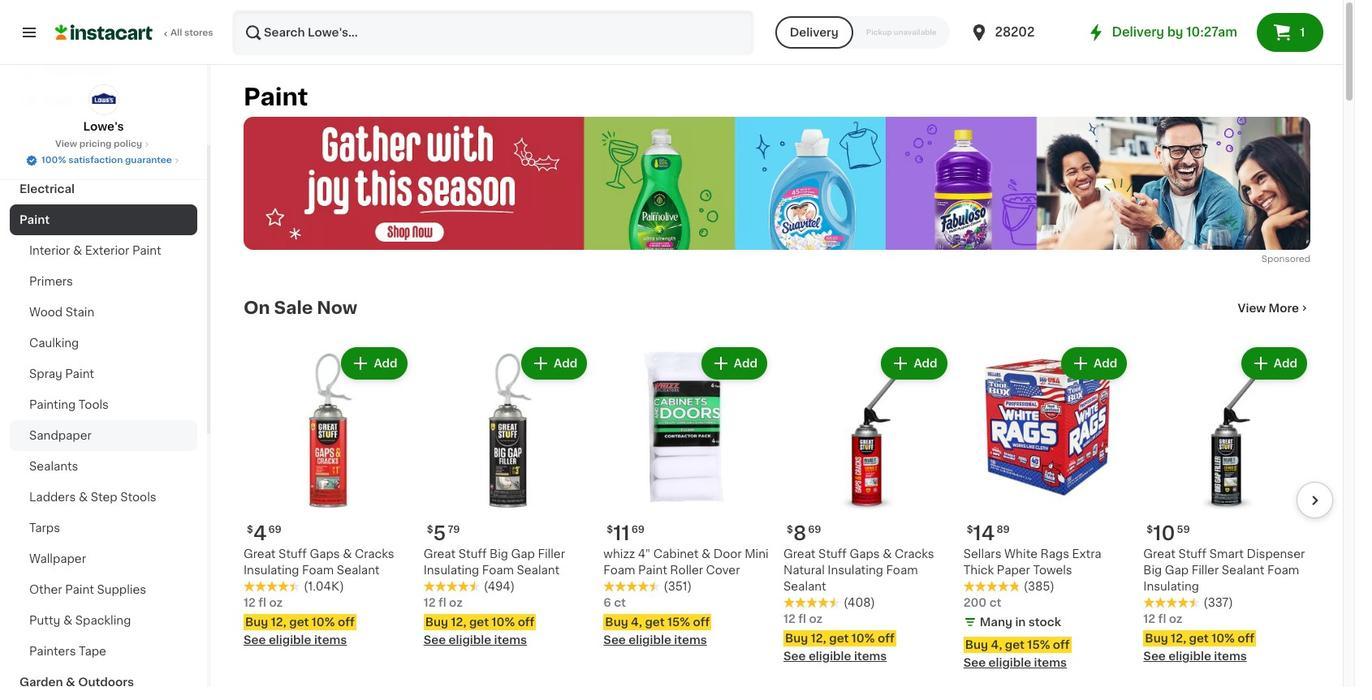 Task type: vqa. For each thing, say whether or not it's contained in the screenshot.
Painters Tape link
yes



Task type: describe. For each thing, give the bounding box(es) containing it.
caulking
[[29, 338, 79, 349]]

sealants link
[[10, 452, 197, 482]]

buy 12, get 10% off see eligible items for 5
[[424, 617, 535, 646]]

12 fl oz for 5
[[424, 598, 463, 609]]

spo
[[1262, 255, 1280, 264]]

(337)
[[1204, 598, 1234, 609]]

see for 11
[[604, 635, 626, 646]]

$ 5 79
[[427, 525, 460, 543]]

paint inside spray paint link
[[65, 369, 94, 380]]

wallpaper link
[[10, 544, 197, 575]]

wood
[[29, 307, 63, 318]]

it
[[71, 63, 79, 74]]

$ for 4
[[247, 525, 253, 535]]

gaps for 8
[[850, 549, 880, 560]]

pricing
[[79, 140, 112, 149]]

great stuff gaps & cracks natural insulating foam sealant
[[784, 549, 934, 593]]

10% for 10
[[1212, 633, 1235, 645]]

eligible for 8
[[809, 651, 852, 663]]

sealant for 5
[[517, 565, 560, 577]]

off for 4
[[338, 617, 355, 629]]

foam for 11
[[604, 565, 636, 577]]

delivery button
[[775, 16, 853, 49]]

in
[[1015, 617, 1026, 629]]

fl for 10
[[1159, 614, 1167, 625]]

rags
[[1041, 549, 1070, 560]]

gap inside great stuff smart dispenser big gap filler sealant foam insulating
[[1165, 565, 1189, 577]]

(1.04k)
[[304, 581, 344, 593]]

sealant for 10
[[1222, 565, 1265, 577]]

great stuff smart dispenser big gap filler sealant foam insulating
[[1144, 549, 1305, 593]]

paint link
[[10, 205, 197, 236]]

(408)
[[844, 598, 875, 609]]

tools link
[[10, 143, 197, 174]]

12 fl oz for 8
[[784, 614, 823, 625]]

delivery by 10:27am link
[[1086, 23, 1238, 42]]

items for 14
[[1034, 658, 1067, 669]]

caulking link
[[10, 328, 197, 359]]

painters
[[29, 646, 76, 658]]

putty & spackling link
[[10, 606, 197, 637]]

buy 4, get 15% off see eligible items for 11
[[604, 617, 710, 646]]

view for view pricing policy
[[55, 140, 77, 149]]

12 for 4
[[244, 598, 256, 609]]

69 for 11
[[632, 525, 645, 535]]

eligible for 10
[[1169, 651, 1212, 663]]

$ 4 69
[[247, 525, 282, 543]]

get for 11
[[645, 617, 665, 629]]

59
[[1177, 525, 1190, 535]]

14
[[973, 525, 995, 543]]

putty
[[29, 616, 60, 627]]

nsored
[[1280, 255, 1311, 264]]

tarps
[[29, 523, 60, 534]]

many in stock
[[980, 617, 1062, 629]]

view more
[[1238, 303, 1299, 315]]

all stores link
[[55, 10, 214, 55]]

69 for 8
[[808, 525, 822, 535]]

stuff for 10
[[1179, 549, 1207, 560]]

28202 button
[[969, 10, 1067, 55]]

great stuff gaps & cracks insulating foam sealant
[[244, 549, 394, 577]]

$ 10 59
[[1147, 525, 1190, 543]]

stuff for 5
[[459, 549, 487, 560]]

add for 11
[[734, 358, 758, 370]]

off for 10
[[1238, 633, 1255, 645]]

whizz 4" cabinet & door mini foam paint roller cover
[[604, 549, 769, 577]]

off for 5
[[518, 617, 535, 629]]

product group containing 8
[[784, 345, 951, 665]]

add for 5
[[554, 358, 578, 370]]

1
[[1301, 27, 1305, 38]]

eligible for 11
[[629, 635, 672, 646]]

buy for 8
[[785, 633, 808, 645]]

12 for 8
[[784, 614, 796, 625]]

get for 5
[[469, 617, 489, 629]]

$ for 10
[[1147, 525, 1153, 535]]

product group containing 4
[[244, 345, 411, 649]]

item carousel region
[[221, 338, 1334, 680]]

& inside the great stuff gaps & cracks insulating foam sealant
[[343, 549, 352, 560]]

10% for 8
[[852, 633, 875, 645]]

spray
[[29, 369, 62, 380]]

thick
[[964, 565, 994, 577]]

100% satisfaction guarantee
[[41, 156, 172, 165]]

primers link
[[10, 266, 197, 297]]

painters tape link
[[10, 637, 197, 668]]

79
[[448, 525, 460, 535]]

1 horizontal spatial tools
[[79, 400, 109, 411]]

gaps for 4
[[310, 549, 340, 560]]

foam inside great stuff smart dispenser big gap filler sealant foam insulating
[[1268, 565, 1300, 577]]

other
[[29, 585, 62, 596]]

(494)
[[484, 581, 515, 593]]

10% for 4
[[312, 617, 335, 629]]

28202
[[995, 26, 1035, 38]]

big inside great stuff smart dispenser big gap filler sealant foam insulating
[[1144, 565, 1162, 577]]

view more link
[[1238, 301, 1311, 317]]

100%
[[41, 156, 66, 165]]

dispenser
[[1247, 549, 1305, 560]]

15% for 11
[[668, 617, 690, 629]]

$ 14 89
[[967, 525, 1010, 543]]

painting tools link
[[10, 390, 197, 421]]

exterior
[[85, 245, 129, 257]]

paint inside other paint supplies link
[[65, 585, 94, 596]]

smart
[[1210, 549, 1244, 560]]

product group containing 11
[[604, 345, 771, 649]]

$ for 11
[[607, 525, 613, 535]]

buy it again link
[[10, 52, 197, 84]]

get for 10
[[1189, 633, 1209, 645]]

foam inside great stuff gaps & cracks natural insulating foam sealant
[[886, 565, 918, 577]]

stores
[[184, 28, 213, 37]]

insulating inside great stuff smart dispenser big gap filler sealant foam insulating
[[1144, 581, 1199, 593]]

add button for 10
[[1243, 349, 1306, 379]]

product group containing 10
[[1144, 345, 1311, 665]]

200
[[964, 598, 987, 609]]

10
[[1153, 525, 1176, 543]]

items for 11
[[674, 635, 707, 646]]

delivery by 10:27am
[[1112, 26, 1238, 38]]

great for 5
[[424, 549, 456, 560]]

12 fl oz for 10
[[1144, 614, 1183, 625]]

cracks for 4
[[355, 549, 394, 560]]

eligible for 4
[[269, 635, 311, 646]]

supplies
[[97, 585, 146, 596]]

eligible for 14
[[989, 658, 1032, 669]]

ct for 11
[[614, 598, 626, 609]]

buy for 14
[[965, 640, 988, 651]]

items for 8
[[854, 651, 887, 663]]

view pricing policy
[[55, 140, 142, 149]]

extra
[[1072, 549, 1102, 560]]

5
[[433, 525, 446, 543]]

paint inside the whizz 4" cabinet & door mini foam paint roller cover
[[638, 565, 667, 577]]

lowe's link
[[83, 84, 124, 135]]

again
[[82, 63, 114, 74]]

off for 14
[[1053, 640, 1070, 651]]

15% for 14
[[1028, 640, 1050, 651]]

oz for 5
[[449, 598, 463, 609]]

product group containing 5
[[424, 345, 591, 649]]

painting
[[29, 400, 76, 411]]

tape
[[79, 646, 106, 658]]

policy
[[114, 140, 142, 149]]

satisfaction
[[68, 156, 123, 165]]

ladders & step stools
[[29, 492, 156, 504]]

guarantee
[[125, 156, 172, 165]]

add button for 11
[[703, 349, 766, 379]]

by
[[1168, 26, 1184, 38]]

cracks for 8
[[895, 549, 934, 560]]

painting tools
[[29, 400, 109, 411]]

11
[[613, 525, 630, 543]]

(385)
[[1024, 581, 1055, 593]]

$ 11 69
[[607, 525, 645, 543]]

buy 12, get 10% off see eligible items for 10
[[1144, 633, 1255, 663]]

items for 10
[[1214, 651, 1247, 663]]



Task type: locate. For each thing, give the bounding box(es) containing it.
buy for 5
[[425, 617, 448, 629]]

$ for 8
[[787, 525, 793, 535]]

cover
[[706, 565, 740, 577]]

& inside interior & exterior paint link
[[73, 245, 82, 257]]

4, down 4"
[[631, 617, 642, 629]]

1 horizontal spatial buy 4, get 15% off see eligible items
[[964, 640, 1070, 669]]

12 fl oz for 4
[[244, 598, 283, 609]]

gap down $ 10 59
[[1165, 565, 1189, 577]]

foam up (1.04k)
[[302, 565, 334, 577]]

lowe's logo image
[[88, 84, 119, 115]]

tools up sandpaper link
[[79, 400, 109, 411]]

eligible down (337) at the bottom right of page
[[1169, 651, 1212, 663]]

4 product group from the left
[[784, 345, 951, 665]]

1 horizontal spatial ct
[[990, 598, 1002, 609]]

sandpaper link
[[10, 421, 197, 452]]

eligible down (408)
[[809, 651, 852, 663]]

1 ct from the left
[[614, 598, 626, 609]]

foam down whizz
[[604, 565, 636, 577]]

spackling
[[75, 616, 131, 627]]

• sponsored: gather with joy this season. shop now. image
[[244, 117, 1311, 250]]

paint inside paint link
[[19, 214, 50, 226]]

ct right 6
[[614, 598, 626, 609]]

filler left whizz
[[538, 549, 565, 560]]

$ inside $ 11 69
[[607, 525, 613, 535]]

cracks inside the great stuff gaps & cracks insulating foam sealant
[[355, 549, 394, 560]]

$ inside $ 14 89
[[967, 525, 973, 535]]

tarps link
[[10, 513, 197, 544]]

3 stuff from the left
[[459, 549, 487, 560]]

eligible down (351)
[[629, 635, 672, 646]]

1 vertical spatial big
[[1144, 565, 1162, 577]]

$
[[247, 525, 253, 535], [787, 525, 793, 535], [427, 525, 433, 535], [607, 525, 613, 535], [967, 525, 973, 535], [1147, 525, 1153, 535]]

stuff down the 59 at the right
[[1179, 549, 1207, 560]]

wood stain
[[29, 307, 94, 318]]

1 horizontal spatial 15%
[[1028, 640, 1050, 651]]

gaps inside the great stuff gaps & cracks insulating foam sealant
[[310, 549, 340, 560]]

12 fl oz down the great stuff gaps & cracks insulating foam sealant
[[244, 598, 283, 609]]

$ for 5
[[427, 525, 433, 535]]

0 vertical spatial big
[[490, 549, 508, 560]]

1 add button from the left
[[343, 349, 406, 379]]

12 fl oz down great stuff smart dispenser big gap filler sealant foam insulating on the bottom
[[1144, 614, 1183, 625]]

12 fl oz
[[244, 598, 283, 609], [424, 598, 463, 609], [784, 614, 823, 625], [1144, 614, 1183, 625]]

1 horizontal spatial gap
[[1165, 565, 1189, 577]]

2 gaps from the left
[[850, 549, 880, 560]]

items down stock
[[1034, 658, 1067, 669]]

ct up many
[[990, 598, 1002, 609]]

great inside great stuff gaps & cracks natural insulating foam sealant
[[784, 549, 816, 560]]

on
[[244, 300, 270, 317]]

5 $ from the left
[[967, 525, 973, 535]]

interior & exterior paint
[[29, 245, 161, 257]]

great stuff big gap filler insulating foam sealant
[[424, 549, 565, 577]]

all stores
[[171, 28, 213, 37]]

2 foam from the left
[[886, 565, 918, 577]]

69 inside $ 8 69
[[808, 525, 822, 535]]

6 add button from the left
[[1243, 349, 1306, 379]]

10% down (408)
[[852, 633, 875, 645]]

see
[[244, 635, 266, 646], [424, 635, 446, 646], [604, 635, 626, 646], [784, 651, 806, 663], [1144, 651, 1166, 663], [964, 658, 986, 669]]

lowe's
[[83, 121, 124, 132]]

buy 4, get 15% off see eligible items down (351)
[[604, 617, 710, 646]]

1 vertical spatial gap
[[1165, 565, 1189, 577]]

off down roller
[[693, 617, 710, 629]]

stuff down $ 4 69
[[279, 549, 307, 560]]

mini
[[745, 549, 769, 560]]

great inside the great stuff gaps & cracks insulating foam sealant
[[244, 549, 276, 560]]

insulating inside great stuff gaps & cracks natural insulating foam sealant
[[828, 565, 883, 577]]

4, down many
[[991, 640, 1003, 651]]

0 vertical spatial gap
[[511, 549, 535, 560]]

0 horizontal spatial ct
[[614, 598, 626, 609]]

eligible down (494) on the bottom left
[[449, 635, 491, 646]]

great down 4
[[244, 549, 276, 560]]

69 right 4
[[268, 525, 282, 535]]

see for 14
[[964, 658, 986, 669]]

cracks inside great stuff gaps & cracks natural insulating foam sealant
[[895, 549, 934, 560]]

12,
[[271, 617, 287, 629], [451, 617, 467, 629], [811, 633, 827, 645], [1171, 633, 1187, 645]]

$ up whizz
[[607, 525, 613, 535]]

off down (1.04k)
[[338, 617, 355, 629]]

12, for 4
[[271, 617, 287, 629]]

4 $ from the left
[[607, 525, 613, 535]]

view left the more
[[1238, 303, 1266, 315]]

get down (351)
[[645, 617, 665, 629]]

10% down (337) at the bottom right of page
[[1212, 633, 1235, 645]]

4 add button from the left
[[883, 349, 946, 379]]

cabinet
[[654, 549, 699, 560]]

0 horizontal spatial gaps
[[310, 549, 340, 560]]

towels
[[1033, 565, 1073, 577]]

spray paint
[[29, 369, 94, 380]]

stock
[[1029, 617, 1062, 629]]

0 horizontal spatial 15%
[[668, 617, 690, 629]]

& inside the whizz 4" cabinet & door mini foam paint roller cover
[[702, 549, 711, 560]]

0 vertical spatial filler
[[538, 549, 565, 560]]

$ for 14
[[967, 525, 973, 535]]

2 add from the left
[[554, 358, 578, 370]]

great down "10"
[[1144, 549, 1176, 560]]

1 horizontal spatial cracks
[[895, 549, 934, 560]]

1 horizontal spatial view
[[1238, 303, 1266, 315]]

stuff inside great stuff big gap filler insulating foam sealant
[[459, 549, 487, 560]]

get down many in stock
[[1005, 640, 1025, 651]]

& inside putty & spackling 'link'
[[63, 616, 72, 627]]

gap
[[511, 549, 535, 560], [1165, 565, 1189, 577]]

0 horizontal spatial filler
[[538, 549, 565, 560]]

great for 10
[[1144, 549, 1176, 560]]

filler inside great stuff smart dispenser big gap filler sealant foam insulating
[[1192, 565, 1219, 577]]

buy 12, get 10% off see eligible items for 4
[[244, 617, 355, 646]]

10% down (1.04k)
[[312, 617, 335, 629]]

5 foam from the left
[[1268, 565, 1300, 577]]

off down great stuff gaps & cracks natural insulating foam sealant
[[878, 633, 895, 645]]

10:27am
[[1187, 26, 1238, 38]]

69 inside $ 11 69
[[632, 525, 645, 535]]

foam left thick on the bottom of page
[[886, 565, 918, 577]]

buy 4, get 15% off see eligible items down many in stock
[[964, 640, 1070, 669]]

items down (337) at the bottom right of page
[[1214, 651, 1247, 663]]

3 product group from the left
[[604, 345, 771, 649]]

4"
[[638, 549, 651, 560]]

$ left the 59 at the right
[[1147, 525, 1153, 535]]

get down (1.04k)
[[289, 617, 309, 629]]

69 inside $ 4 69
[[268, 525, 282, 535]]

get for 8
[[829, 633, 849, 645]]

big
[[490, 549, 508, 560], [1144, 565, 1162, 577]]

$ up sellars
[[967, 525, 973, 535]]

view
[[55, 140, 77, 149], [1238, 303, 1266, 315]]

foam inside the great stuff gaps & cracks insulating foam sealant
[[302, 565, 334, 577]]

sealant inside great stuff big gap filler insulating foam sealant
[[517, 565, 560, 577]]

89
[[997, 525, 1010, 535]]

great down 5 at bottom
[[424, 549, 456, 560]]

items for 5
[[494, 635, 527, 646]]

sealant inside great stuff gaps & cracks natural insulating foam sealant
[[784, 581, 827, 593]]

eligible down (1.04k)
[[269, 635, 311, 646]]

view up the 100% on the left of the page
[[55, 140, 77, 149]]

0 horizontal spatial cracks
[[355, 549, 394, 560]]

lists
[[45, 95, 73, 106]]

ct for 14
[[990, 598, 1002, 609]]

foam
[[302, 565, 334, 577], [886, 565, 918, 577], [482, 565, 514, 577], [604, 565, 636, 577], [1268, 565, 1300, 577]]

2 horizontal spatial 69
[[808, 525, 822, 535]]

stuff
[[279, 549, 307, 560], [819, 549, 847, 560], [459, 549, 487, 560], [1179, 549, 1207, 560]]

roller
[[670, 565, 703, 577]]

sealant inside the great stuff gaps & cracks insulating foam sealant
[[337, 565, 380, 577]]

view inside "link"
[[55, 140, 77, 149]]

4 add from the left
[[914, 358, 938, 370]]

foam up (494) on the bottom left
[[482, 565, 514, 577]]

15% down (351)
[[668, 617, 690, 629]]

on sale now link
[[244, 299, 357, 319]]

1 69 from the left
[[268, 525, 282, 535]]

6 $ from the left
[[1147, 525, 1153, 535]]

6 add from the left
[[1274, 358, 1298, 370]]

add button for 14
[[1063, 349, 1126, 379]]

0 horizontal spatial buy 4, get 15% off see eligible items
[[604, 617, 710, 646]]

4,
[[631, 617, 642, 629], [991, 640, 1003, 651]]

items for 4
[[314, 635, 347, 646]]

items down (351)
[[674, 635, 707, 646]]

insulating up (408)
[[828, 565, 883, 577]]

fl down natural
[[799, 614, 806, 625]]

fl down great stuff big gap filler insulating foam sealant
[[438, 598, 446, 609]]

3 $ from the left
[[427, 525, 433, 535]]

white
[[1005, 549, 1038, 560]]

10%
[[312, 617, 335, 629], [492, 617, 515, 629], [852, 633, 875, 645], [1212, 633, 1235, 645]]

electrical link
[[10, 174, 197, 205]]

eligible for 5
[[449, 635, 491, 646]]

69 right 11
[[632, 525, 645, 535]]

1 add from the left
[[374, 358, 398, 370]]

Search field
[[234, 11, 753, 54]]

add for 4
[[374, 358, 398, 370]]

foam for 5
[[482, 565, 514, 577]]

product group
[[244, 345, 411, 649], [424, 345, 591, 649], [604, 345, 771, 649], [784, 345, 951, 665], [964, 345, 1131, 672], [1144, 345, 1311, 665]]

oz for 10
[[1169, 614, 1183, 625]]

2 add button from the left
[[523, 349, 586, 379]]

fl down great stuff smart dispenser big gap filler sealant foam insulating on the bottom
[[1159, 614, 1167, 625]]

see for 4
[[244, 635, 266, 646]]

10% down (494) on the bottom left
[[492, 617, 515, 629]]

add button
[[343, 349, 406, 379], [523, 349, 586, 379], [703, 349, 766, 379], [883, 349, 946, 379], [1063, 349, 1126, 379], [1243, 349, 1306, 379]]

1 horizontal spatial gaps
[[850, 549, 880, 560]]

69 for 4
[[268, 525, 282, 535]]

putty & spackling
[[29, 616, 131, 627]]

add button for 5
[[523, 349, 586, 379]]

stuff for 8
[[819, 549, 847, 560]]

6 product group from the left
[[1144, 345, 1311, 665]]

15% down stock
[[1028, 640, 1050, 651]]

fl for 4
[[258, 598, 266, 609]]

12, for 8
[[811, 633, 827, 645]]

great for 8
[[784, 549, 816, 560]]

12, for 10
[[1171, 633, 1187, 645]]

buy for 11
[[605, 617, 628, 629]]

on sale now
[[244, 300, 357, 317]]

filler
[[538, 549, 565, 560], [1192, 565, 1219, 577]]

other paint supplies link
[[10, 575, 197, 606]]

paint
[[244, 85, 308, 109], [19, 214, 50, 226], [132, 245, 161, 257], [65, 369, 94, 380], [638, 565, 667, 577], [65, 585, 94, 596]]

tools up electrical
[[19, 153, 51, 164]]

gaps up (408)
[[850, 549, 880, 560]]

off for 11
[[693, 617, 710, 629]]

2 cracks from the left
[[895, 549, 934, 560]]

other paint supplies
[[29, 585, 146, 596]]

paint inside interior & exterior paint link
[[132, 245, 161, 257]]

$ up natural
[[787, 525, 793, 535]]

see for 10
[[1144, 651, 1166, 663]]

gaps inside great stuff gaps & cracks natural insulating foam sealant
[[850, 549, 880, 560]]

None search field
[[232, 10, 754, 55]]

fl
[[258, 598, 266, 609], [438, 598, 446, 609], [799, 614, 806, 625], [1159, 614, 1167, 625]]

tools
[[19, 153, 51, 164], [79, 400, 109, 411]]

electrical
[[19, 184, 75, 195]]

ladders
[[29, 492, 76, 504]]

oz for 4
[[269, 598, 283, 609]]

lists link
[[10, 84, 197, 117]]

add button for 8
[[883, 349, 946, 379]]

big down "10"
[[1144, 565, 1162, 577]]

buy 4, get 15% off see eligible items
[[604, 617, 710, 646], [964, 640, 1070, 669]]

fl down $ 4 69
[[258, 598, 266, 609]]

buy 12, get 10% off see eligible items
[[244, 617, 355, 646], [424, 617, 535, 646], [784, 633, 895, 663], [1144, 633, 1255, 663]]

1 vertical spatial tools
[[79, 400, 109, 411]]

filler inside great stuff big gap filler insulating foam sealant
[[538, 549, 565, 560]]

$ inside $ 4 69
[[247, 525, 253, 535]]

sealants
[[29, 461, 78, 473]]

oz down the great stuff gaps & cracks insulating foam sealant
[[269, 598, 283, 609]]

0 horizontal spatial 4,
[[631, 617, 642, 629]]

gap up (494) on the bottom left
[[511, 549, 535, 560]]

6
[[604, 598, 611, 609]]

0 horizontal spatial delivery
[[790, 27, 839, 38]]

4, for 14
[[991, 640, 1003, 651]]

1 vertical spatial view
[[1238, 303, 1266, 315]]

off down great stuff smart dispenser big gap filler sealant foam insulating on the bottom
[[1238, 633, 1255, 645]]

$ 8 69
[[787, 525, 822, 543]]

buy 12, get 10% off see eligible items for 8
[[784, 633, 895, 663]]

great up natural
[[784, 549, 816, 560]]

see for 8
[[784, 651, 806, 663]]

stuff down 79
[[459, 549, 487, 560]]

view pricing policy link
[[55, 138, 152, 151]]

insulating down $ 10 59
[[1144, 581, 1199, 593]]

add button for 4
[[343, 349, 406, 379]]

more
[[1269, 303, 1299, 315]]

1 great from the left
[[244, 549, 276, 560]]

0 horizontal spatial view
[[55, 140, 77, 149]]

5 product group from the left
[[964, 345, 1131, 672]]

off for 8
[[878, 633, 895, 645]]

1 cracks from the left
[[355, 549, 394, 560]]

oz down great stuff smart dispenser big gap filler sealant foam insulating on the bottom
[[1169, 614, 1183, 625]]

1 horizontal spatial big
[[1144, 565, 1162, 577]]

foam inside the whizz 4" cabinet & door mini foam paint roller cover
[[604, 565, 636, 577]]

3 add button from the left
[[703, 349, 766, 379]]

stuff inside great stuff gaps & cracks natural insulating foam sealant
[[819, 549, 847, 560]]

12 fl oz down great stuff big gap filler insulating foam sealant
[[424, 598, 463, 609]]

5 add from the left
[[1094, 358, 1118, 370]]

product group containing 14
[[964, 345, 1131, 672]]

buy 12, get 10% off see eligible items down (1.04k)
[[244, 617, 355, 646]]

sealant inside great stuff smart dispenser big gap filler sealant foam insulating
[[1222, 565, 1265, 577]]

69 right 8 in the bottom of the page
[[808, 525, 822, 535]]

insulating inside great stuff big gap filler insulating foam sealant
[[424, 565, 479, 577]]

4 great from the left
[[1144, 549, 1176, 560]]

add for 14
[[1094, 358, 1118, 370]]

oz down great stuff big gap filler insulating foam sealant
[[449, 598, 463, 609]]

& inside great stuff gaps & cracks natural insulating foam sealant
[[883, 549, 892, 560]]

2 stuff from the left
[[819, 549, 847, 560]]

1 $ from the left
[[247, 525, 253, 535]]

3 foam from the left
[[482, 565, 514, 577]]

1 horizontal spatial 69
[[632, 525, 645, 535]]

3 great from the left
[[424, 549, 456, 560]]

& inside the "ladders & step stools" link
[[79, 492, 88, 504]]

stuff for 4
[[279, 549, 307, 560]]

0 vertical spatial view
[[55, 140, 77, 149]]

insulating
[[244, 565, 299, 577], [828, 565, 883, 577], [424, 565, 479, 577], [1144, 581, 1199, 593]]

add for 8
[[914, 358, 938, 370]]

2 $ from the left
[[787, 525, 793, 535]]

oz down natural
[[809, 614, 823, 625]]

200 ct
[[964, 598, 1002, 609]]

1 foam from the left
[[302, 565, 334, 577]]

$ inside $ 5 79
[[427, 525, 433, 535]]

stuff inside great stuff smart dispenser big gap filler sealant foam insulating
[[1179, 549, 1207, 560]]

big up (494) on the bottom left
[[490, 549, 508, 560]]

off down stock
[[1053, 640, 1070, 651]]

2 great from the left
[[784, 549, 816, 560]]

10% for 5
[[492, 617, 515, 629]]

ladders & step stools link
[[10, 482, 197, 513]]

big inside great stuff big gap filler insulating foam sealant
[[490, 549, 508, 560]]

1 horizontal spatial delivery
[[1112, 26, 1165, 38]]

great for 4
[[244, 549, 276, 560]]

items down (494) on the bottom left
[[494, 635, 527, 646]]

$ up the great stuff gaps & cracks insulating foam sealant
[[247, 525, 253, 535]]

items down (1.04k)
[[314, 635, 347, 646]]

buy 12, get 10% off see eligible items down (494) on the bottom left
[[424, 617, 535, 646]]

gaps up (1.04k)
[[310, 549, 340, 560]]

get for 4
[[289, 617, 309, 629]]

3 69 from the left
[[632, 525, 645, 535]]

1 horizontal spatial filler
[[1192, 565, 1219, 577]]

insulating inside the great stuff gaps & cracks insulating foam sealant
[[244, 565, 299, 577]]

$ inside $ 8 69
[[787, 525, 793, 535]]

gap inside great stuff big gap filler insulating foam sealant
[[511, 549, 535, 560]]

0 vertical spatial 15%
[[668, 617, 690, 629]]

spray paint link
[[10, 359, 197, 390]]

see for 5
[[424, 635, 446, 646]]

service type group
[[775, 16, 950, 49]]

foam down dispenser at the right bottom of page
[[1268, 565, 1300, 577]]

12 for 5
[[424, 598, 436, 609]]

8
[[793, 525, 807, 543]]

get down (408)
[[829, 633, 849, 645]]

1 product group from the left
[[244, 345, 411, 649]]

wallpaper
[[29, 554, 86, 565]]

eligible down many in stock
[[989, 658, 1032, 669]]

buy 12, get 10% off see eligible items down (337) at the bottom right of page
[[1144, 633, 1255, 663]]

3 add from the left
[[734, 358, 758, 370]]

$ left 79
[[427, 525, 433, 535]]

foam inside great stuff big gap filler insulating foam sealant
[[482, 565, 514, 577]]

2 69 from the left
[[808, 525, 822, 535]]

items down (408)
[[854, 651, 887, 663]]

4, for 11
[[631, 617, 642, 629]]

interior & exterior paint link
[[10, 236, 197, 266]]

sealant for 4
[[337, 565, 380, 577]]

1 horizontal spatial 4,
[[991, 640, 1003, 651]]

buy for 4
[[245, 617, 268, 629]]

great inside great stuff smart dispenser big gap filler sealant foam insulating
[[1144, 549, 1176, 560]]

now
[[317, 300, 357, 317]]

4 stuff from the left
[[1179, 549, 1207, 560]]

add for 10
[[1274, 358, 1298, 370]]

get for 14
[[1005, 640, 1025, 651]]

1 vertical spatial 4,
[[991, 640, 1003, 651]]

eligible
[[269, 635, 311, 646], [449, 635, 491, 646], [629, 635, 672, 646], [809, 651, 852, 663], [1169, 651, 1212, 663], [989, 658, 1032, 669]]

great inside great stuff big gap filler insulating foam sealant
[[424, 549, 456, 560]]

all
[[171, 28, 182, 37]]

filler down smart
[[1192, 565, 1219, 577]]

instacart logo image
[[55, 23, 153, 42]]

get down (337) at the bottom right of page
[[1189, 633, 1209, 645]]

1 stuff from the left
[[279, 549, 307, 560]]

1 gaps from the left
[[310, 549, 340, 560]]

interior
[[29, 245, 70, 257]]

0 vertical spatial tools
[[19, 153, 51, 164]]

&
[[73, 245, 82, 257], [79, 492, 88, 504], [343, 549, 352, 560], [883, 549, 892, 560], [702, 549, 711, 560], [63, 616, 72, 627]]

delivery for delivery
[[790, 27, 839, 38]]

buy it again
[[45, 63, 114, 74]]

2 product group from the left
[[424, 345, 591, 649]]

buy 12, get 10% off see eligible items down (408)
[[784, 633, 895, 663]]

100% satisfaction guarantee button
[[25, 151, 182, 167]]

0 horizontal spatial tools
[[19, 153, 51, 164]]

buy 4, get 15% off see eligible items for 14
[[964, 640, 1070, 669]]

1 vertical spatial filler
[[1192, 565, 1219, 577]]

primers
[[29, 276, 73, 288]]

sale
[[274, 300, 313, 317]]

buy for 10
[[1145, 633, 1168, 645]]

paper
[[997, 565, 1030, 577]]

insulating down $ 5 79
[[424, 565, 479, 577]]

12 fl oz down natural
[[784, 614, 823, 625]]

2 ct from the left
[[990, 598, 1002, 609]]

12, for 5
[[451, 617, 467, 629]]

add
[[374, 358, 398, 370], [554, 358, 578, 370], [734, 358, 758, 370], [914, 358, 938, 370], [1094, 358, 1118, 370], [1274, 358, 1298, 370]]

get down (494) on the bottom left
[[469, 617, 489, 629]]

0 horizontal spatial big
[[490, 549, 508, 560]]

whizz
[[604, 549, 635, 560]]

stuff inside the great stuff gaps & cracks insulating foam sealant
[[279, 549, 307, 560]]

insulating down $ 4 69
[[244, 565, 299, 577]]

4 foam from the left
[[604, 565, 636, 577]]

fl for 8
[[799, 614, 806, 625]]

delivery inside button
[[790, 27, 839, 38]]

stain
[[66, 307, 94, 318]]

$ inside $ 10 59
[[1147, 525, 1153, 535]]

0 vertical spatial 4,
[[631, 617, 642, 629]]

view for view more
[[1238, 303, 1266, 315]]

off down great stuff big gap filler insulating foam sealant
[[518, 617, 535, 629]]

stuff up natural
[[819, 549, 847, 560]]

6 ct
[[604, 598, 626, 609]]

wood stain link
[[10, 297, 197, 328]]

5 add button from the left
[[1063, 349, 1126, 379]]

1 vertical spatial 15%
[[1028, 640, 1050, 651]]

delivery for delivery by 10:27am
[[1112, 26, 1165, 38]]

0 horizontal spatial gap
[[511, 549, 535, 560]]

foam for 4
[[302, 565, 334, 577]]

0 horizontal spatial 69
[[268, 525, 282, 535]]



